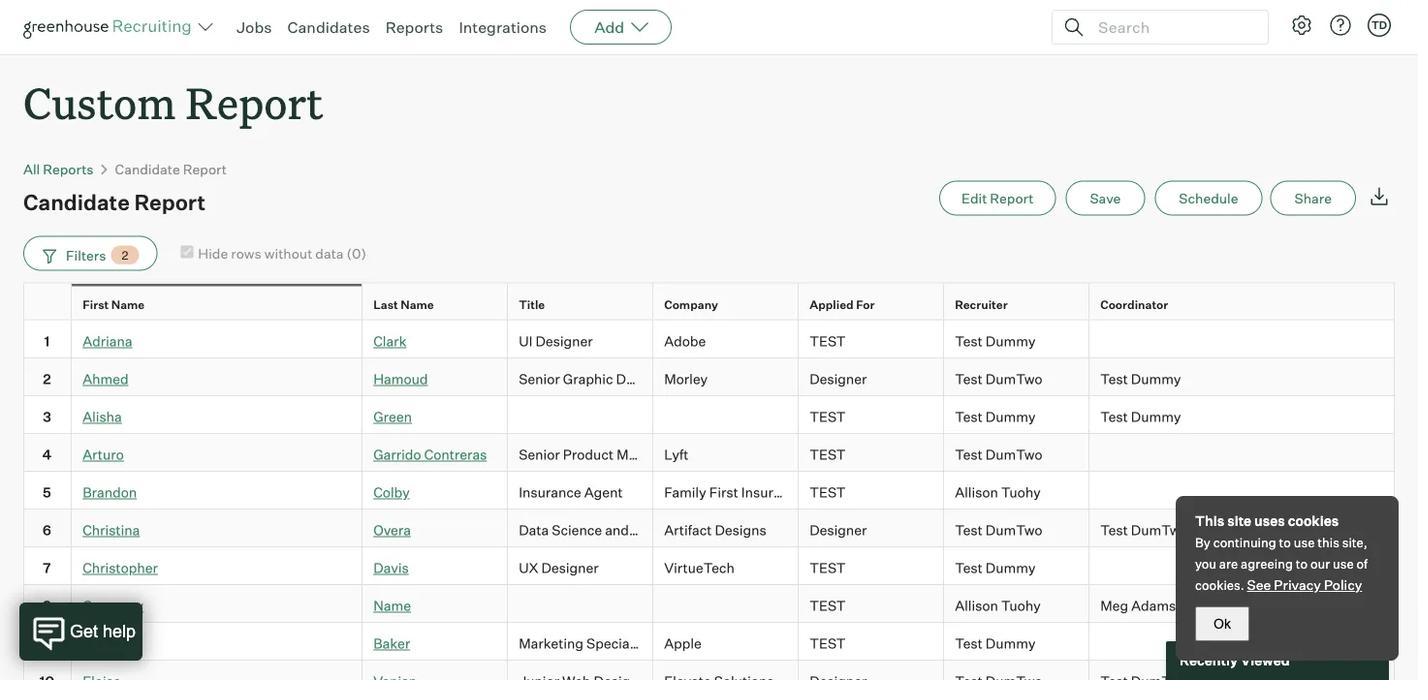 Task type: locate. For each thing, give the bounding box(es) containing it.
ok button
[[1195, 607, 1250, 642]]

td
[[1372, 18, 1387, 32]]

candidate down all reports link
[[23, 189, 130, 215]]

edit
[[962, 190, 987, 207]]

dumtwo
[[986, 371, 1043, 388], [986, 446, 1043, 463], [986, 522, 1043, 539], [1131, 522, 1188, 539]]

family
[[664, 484, 706, 501]]

0 vertical spatial candidate
[[115, 161, 180, 178]]

company up adobe
[[664, 297, 718, 312]]

product up agent
[[563, 446, 614, 463]]

artifact
[[664, 522, 712, 539]]

5 cell
[[23, 472, 72, 510]]

1 cell
[[23, 321, 72, 358]]

test for hamoud
[[955, 371, 983, 388]]

company for company column header
[[664, 297, 718, 312]]

tuohy for colby
[[1001, 484, 1041, 501]]

9 cell
[[23, 623, 72, 661]]

9 row from the top
[[23, 585, 1395, 623]]

morley
[[664, 371, 708, 388]]

1 allison from the top
[[955, 484, 998, 501]]

1 allison tuohy from the top
[[955, 484, 1041, 501]]

0 horizontal spatial 2
[[43, 371, 51, 388]]

1 horizontal spatial specialist
[[717, 522, 779, 539]]

0 horizontal spatial specialist
[[587, 635, 649, 652]]

row containing 8
[[23, 585, 1395, 623]]

filters
[[66, 247, 106, 264]]

0 horizontal spatial insurance
[[519, 484, 581, 501]]

row containing first name
[[23, 283, 1395, 326]]

product right -
[[791, 522, 842, 539]]

1 vertical spatial use
[[1333, 556, 1354, 572]]

0 horizontal spatial company
[[83, 597, 143, 614]]

1 vertical spatial senior
[[519, 446, 560, 463]]

0 horizontal spatial product
[[563, 446, 614, 463]]

test for garrido contreras
[[810, 446, 846, 463]]

1 vertical spatial tuohy
[[1001, 597, 1041, 614]]

colby
[[373, 484, 410, 501]]

2 row from the top
[[23, 321, 1395, 358]]

senior up the 'insurance agent'
[[519, 446, 560, 463]]

1 vertical spatial company
[[83, 597, 143, 614]]

company
[[664, 297, 718, 312], [83, 597, 143, 614]]

insurance
[[519, 484, 581, 501], [741, 484, 804, 501]]

test for name
[[810, 597, 846, 614]]

row containing 1
[[23, 321, 1395, 358]]

Search text field
[[1093, 13, 1250, 41]]

test
[[955, 333, 983, 350], [955, 371, 983, 388], [1100, 371, 1128, 388], [955, 408, 983, 425], [1100, 408, 1128, 425], [955, 446, 983, 463], [955, 522, 983, 539], [1100, 522, 1128, 539], [955, 560, 983, 577], [955, 635, 983, 652]]

allison tuohy
[[955, 484, 1041, 501], [955, 597, 1041, 614]]

brandon link
[[83, 484, 137, 501]]

1 vertical spatial 2
[[43, 371, 51, 388]]

use down "cookies"
[[1294, 535, 1315, 551]]

1 senior from the top
[[519, 371, 560, 388]]

4 test from the top
[[810, 484, 846, 501]]

test dummy for green
[[955, 408, 1036, 425]]

report right edit at the right top of the page
[[990, 190, 1034, 207]]

use left of
[[1333, 556, 1354, 572]]

data science and visualization specialist - product design
[[519, 522, 889, 539]]

1 vertical spatial first
[[709, 484, 738, 501]]

4 cell
[[23, 434, 72, 472]]

5 row from the top
[[23, 434, 1395, 472]]

2
[[122, 248, 128, 262], [43, 371, 51, 388]]

0 vertical spatial reports
[[385, 17, 443, 37]]

adriana link
[[83, 333, 132, 350]]

1 horizontal spatial company
[[664, 297, 718, 312]]

1 row from the top
[[23, 283, 1395, 326]]

marketing specialist
[[519, 635, 649, 652]]

name for last name
[[401, 297, 434, 312]]

8 cell
[[23, 585, 72, 623]]

first name
[[83, 297, 145, 312]]

0 horizontal spatial first
[[83, 297, 109, 312]]

cell
[[1090, 321, 1395, 358], [508, 396, 653, 434], [653, 396, 799, 434], [1090, 434, 1395, 472], [1090, 472, 1395, 510], [1090, 547, 1395, 585], [508, 585, 653, 623], [653, 585, 799, 623], [1090, 623, 1395, 661], [23, 661, 72, 680]]

1 horizontal spatial reports
[[385, 17, 443, 37]]

4 row from the top
[[23, 396, 1395, 434]]

privacy
[[1274, 577, 1321, 594]]

to down uses
[[1279, 535, 1291, 551]]

test for baker
[[955, 635, 983, 652]]

garrido contreras
[[373, 446, 487, 463]]

designer right "ui"
[[536, 333, 593, 350]]

0 vertical spatial use
[[1294, 535, 1315, 551]]

1 vertical spatial candidate
[[23, 189, 130, 215]]

donna
[[83, 635, 124, 652]]

7 row from the top
[[23, 510, 1395, 547]]

name up adriana on the left of the page
[[111, 297, 145, 312]]

8 row from the top
[[23, 547, 1395, 585]]

schedule
[[1179, 190, 1238, 207]]

recently
[[1180, 652, 1238, 669]]

3
[[43, 408, 51, 425]]

company for 'company' link
[[83, 597, 143, 614]]

allison for colby
[[955, 484, 998, 501]]

report down candidate report link
[[134, 189, 206, 215]]

insurance up data
[[519, 484, 581, 501]]

specialist left apple
[[587, 635, 649, 652]]

test dumtwo
[[955, 371, 1043, 388], [955, 446, 1043, 463], [955, 522, 1043, 539], [1100, 522, 1188, 539]]

test for green
[[955, 408, 983, 425]]

dummy for davis
[[986, 560, 1036, 577]]

3 row from the top
[[23, 358, 1395, 396]]

rides
[[728, 446, 764, 463]]

ok
[[1214, 617, 1231, 632]]

0 vertical spatial allison tuohy
[[955, 484, 1041, 501]]

company down christopher link
[[83, 597, 143, 614]]

test for garrido contreras
[[955, 446, 983, 463]]

0 vertical spatial to
[[1279, 535, 1291, 551]]

1 horizontal spatial first
[[709, 484, 738, 501]]

2 up 3 cell
[[43, 371, 51, 388]]

0 vertical spatial first
[[83, 297, 109, 312]]

senior graphic designer morley
[[519, 371, 708, 388]]

christopher
[[83, 560, 158, 577]]

0 vertical spatial allison
[[955, 484, 998, 501]]

column header
[[23, 284, 76, 326]]

allison tuohy for name
[[955, 597, 1041, 614]]

1 vertical spatial reports
[[43, 161, 94, 178]]

policy
[[1324, 577, 1362, 594]]

4
[[42, 446, 52, 463]]

this site uses cookies
[[1195, 513, 1339, 530]]

candidate report down custom report
[[115, 161, 227, 178]]

name right "last"
[[401, 297, 434, 312]]

6 test from the top
[[810, 597, 846, 614]]

test dummy
[[955, 333, 1036, 350], [1100, 371, 1181, 388], [955, 408, 1036, 425], [1100, 408, 1181, 425], [955, 560, 1036, 577], [955, 635, 1036, 652]]

hide
[[198, 245, 228, 262]]

christopher link
[[83, 560, 158, 577]]

2 senior from the top
[[519, 446, 560, 463]]

filter image
[[40, 247, 56, 264]]

candidate report link
[[115, 161, 227, 178]]

0 vertical spatial senior
[[519, 371, 560, 388]]

name inside column header
[[111, 297, 145, 312]]

row containing 7
[[23, 547, 1395, 585]]

td button
[[1368, 14, 1391, 37]]

first name column header
[[72, 284, 366, 326]]

1 horizontal spatial insurance
[[741, 484, 804, 501]]

custom
[[23, 74, 176, 131]]

dumtwo for data science and visualization specialist - product design
[[986, 522, 1043, 539]]

1 tuohy from the top
[[1001, 484, 1041, 501]]

1 vertical spatial product
[[791, 522, 842, 539]]

reports link
[[385, 17, 443, 37]]

configure image
[[1290, 14, 1313, 37]]

1 horizontal spatial 2
[[122, 248, 128, 262]]

site
[[1227, 513, 1252, 530]]

report
[[186, 74, 323, 131], [183, 161, 227, 178], [134, 189, 206, 215], [990, 190, 1034, 207]]

alisha link
[[83, 408, 122, 425]]

2 tuohy from the top
[[1001, 597, 1041, 614]]

test
[[810, 333, 846, 350], [810, 408, 846, 425], [810, 446, 846, 463], [810, 484, 846, 501], [810, 560, 846, 577], [810, 597, 846, 614], [810, 635, 846, 652]]

continuing
[[1213, 535, 1276, 551]]

0 vertical spatial company
[[664, 297, 718, 312]]

11 row from the top
[[23, 661, 1395, 680]]

davis
[[373, 560, 409, 577]]

integrations link
[[459, 17, 547, 37]]

1 test from the top
[[810, 333, 846, 350]]

all
[[23, 161, 40, 178]]

dummy for clark
[[986, 333, 1036, 350]]

designer right -
[[810, 522, 867, 539]]

reports
[[385, 17, 443, 37], [43, 161, 94, 178]]

overa
[[373, 522, 411, 539]]

5 test from the top
[[810, 560, 846, 577]]

insurance agent
[[519, 484, 623, 501]]

test for green
[[810, 408, 846, 425]]

overa link
[[373, 522, 411, 539]]

senior down "ui"
[[519, 371, 560, 388]]

first up 'adriana' link
[[83, 297, 109, 312]]

1 horizontal spatial use
[[1333, 556, 1354, 572]]

adams
[[1131, 597, 1176, 614]]

all reports link
[[23, 161, 94, 178]]

last name column header
[[363, 284, 512, 326]]

1 vertical spatial allison tuohy
[[955, 597, 1041, 614]]

first right family
[[709, 484, 738, 501]]

candidate down custom report
[[115, 161, 180, 178]]

adriana
[[83, 333, 132, 350]]

allison tuohy for colby
[[955, 484, 1041, 501]]

1 horizontal spatial to
[[1296, 556, 1308, 572]]

senior product manager, shared rides
[[519, 446, 764, 463]]

this
[[1195, 513, 1225, 530]]

table
[[23, 283, 1395, 680]]

name up the baker link
[[373, 597, 411, 614]]

Hide rows without data (0) checkbox
[[181, 246, 193, 259]]

title column header
[[508, 284, 657, 326]]

name link
[[373, 597, 411, 614]]

6
[[43, 522, 51, 539]]

company inside company column header
[[664, 297, 718, 312]]

3 test from the top
[[810, 446, 846, 463]]

1 vertical spatial allison
[[955, 597, 998, 614]]

ahmed
[[83, 371, 129, 388]]

dummy for green
[[986, 408, 1036, 425]]

first inside column header
[[83, 297, 109, 312]]

reports right candidates
[[385, 17, 443, 37]]

1
[[44, 333, 50, 350]]

insurance up -
[[741, 484, 804, 501]]

garrido
[[373, 446, 421, 463]]

first
[[83, 297, 109, 312], [709, 484, 738, 501]]

candidate report up filters
[[23, 189, 206, 215]]

custom report
[[23, 74, 323, 131]]

senior for senior graphic designer morley
[[519, 371, 560, 388]]

jobs link
[[237, 17, 272, 37]]

3 cell
[[23, 396, 72, 434]]

candidates link
[[287, 17, 370, 37]]

reports right all
[[43, 161, 94, 178]]

specialist left -
[[717, 522, 779, 539]]

tuohy
[[1001, 484, 1041, 501], [1001, 597, 1041, 614]]

2 allison from the top
[[955, 597, 998, 614]]

to left our
[[1296, 556, 1308, 572]]

test for overa
[[955, 522, 983, 539]]

0 vertical spatial tuohy
[[1001, 484, 1041, 501]]

family first insurance test
[[664, 484, 846, 501]]

donna link
[[83, 635, 124, 652]]

designer
[[536, 333, 593, 350], [616, 371, 673, 388], [810, 371, 867, 388], [810, 522, 867, 539], [541, 560, 599, 577]]

2 test from the top
[[810, 408, 846, 425]]

test dummy for davis
[[955, 560, 1036, 577]]

1 horizontal spatial product
[[791, 522, 842, 539]]

2 allison tuohy from the top
[[955, 597, 1041, 614]]

10 row from the top
[[23, 623, 1395, 661]]

row
[[23, 283, 1395, 326], [23, 321, 1395, 358], [23, 358, 1395, 396], [23, 396, 1395, 434], [23, 434, 1395, 472], [23, 472, 1395, 510], [23, 510, 1395, 547], [23, 547, 1395, 585], [23, 585, 1395, 623], [23, 623, 1395, 661], [23, 661, 1395, 680]]

by continuing to use this site, you are agreeing to our use of cookies.
[[1195, 535, 1368, 593]]

6 row from the top
[[23, 472, 1395, 510]]

2 cell
[[23, 358, 72, 396]]

name inside column header
[[401, 297, 434, 312]]

2 right filters
[[122, 248, 128, 262]]

7 test from the top
[[810, 635, 846, 652]]

0 vertical spatial product
[[563, 446, 614, 463]]

add
[[594, 17, 624, 37]]

7 cell
[[23, 547, 72, 585]]

shared
[[679, 446, 725, 463]]

designer down applied for
[[810, 371, 867, 388]]



Task type: vqa. For each thing, say whether or not it's contained in the screenshot.


Task type: describe. For each thing, give the bounding box(es) containing it.
cookies
[[1288, 513, 1339, 530]]

hide rows without data (0)
[[198, 245, 366, 262]]

test dumtwo for senior graphic designer
[[955, 371, 1043, 388]]

row containing 6
[[23, 510, 1395, 547]]

add button
[[570, 10, 672, 45]]

site,
[[1342, 535, 1368, 551]]

without
[[264, 245, 312, 262]]

see privacy policy
[[1247, 577, 1362, 594]]

alisha
[[83, 408, 122, 425]]

coordinator
[[1100, 297, 1168, 312]]

6 cell
[[23, 510, 72, 547]]

save and schedule this report to revisit it! element
[[1066, 181, 1155, 216]]

science
[[552, 522, 602, 539]]

design
[[845, 522, 889, 539]]

green
[[373, 408, 412, 425]]

test for clark
[[810, 333, 846, 350]]

1 vertical spatial specialist
[[587, 635, 649, 652]]

row containing 3
[[23, 396, 1395, 434]]

agent
[[584, 484, 623, 501]]

share
[[1295, 190, 1332, 207]]

share button
[[1270, 181, 1356, 216]]

td button
[[1364, 10, 1395, 41]]

dumtwo for senior graphic designer
[[986, 371, 1043, 388]]

schedule button
[[1155, 181, 1263, 216]]

artifact designs
[[664, 522, 767, 539]]

see privacy policy link
[[1247, 577, 1362, 594]]

applied for column header
[[799, 284, 948, 326]]

0 vertical spatial specialist
[[717, 522, 779, 539]]

5
[[43, 484, 51, 501]]

allison for name
[[955, 597, 998, 614]]

arturo link
[[83, 446, 124, 463]]

row containing 2
[[23, 358, 1395, 396]]

colby link
[[373, 484, 410, 501]]

ux designer
[[519, 560, 599, 577]]

integrations
[[459, 17, 547, 37]]

jobs
[[237, 17, 272, 37]]

recruiter column header
[[944, 284, 1093, 326]]

1 insurance from the left
[[519, 484, 581, 501]]

uses
[[1254, 513, 1285, 530]]

arturo
[[83, 446, 124, 463]]

last
[[373, 297, 398, 312]]

test dumtwo for senior product manager, shared rides
[[955, 446, 1043, 463]]

edit report
[[962, 190, 1034, 207]]

recruiter
[[955, 297, 1008, 312]]

1 vertical spatial candidate report
[[23, 189, 206, 215]]

0 horizontal spatial to
[[1279, 535, 1291, 551]]

8
[[42, 597, 51, 614]]

ui
[[519, 333, 533, 350]]

adobe
[[664, 333, 706, 350]]

baker link
[[373, 635, 410, 652]]

designs
[[715, 522, 767, 539]]

by
[[1195, 535, 1211, 551]]

apple
[[664, 635, 702, 652]]

lyft
[[664, 446, 689, 463]]

tuohy for name
[[1001, 597, 1041, 614]]

7
[[43, 560, 51, 577]]

davis link
[[373, 560, 409, 577]]

applied
[[810, 297, 854, 312]]

save
[[1090, 190, 1121, 207]]

report down custom report
[[183, 161, 227, 178]]

ahmed link
[[83, 371, 129, 388]]

download image
[[1368, 185, 1391, 208]]

this
[[1318, 535, 1340, 551]]

applied for
[[810, 297, 875, 312]]

(0)
[[347, 245, 366, 262]]

2 insurance from the left
[[741, 484, 804, 501]]

designer down adobe
[[616, 371, 673, 388]]

hamoud link
[[373, 371, 428, 388]]

meg adams
[[1100, 597, 1176, 614]]

cookies.
[[1195, 578, 1244, 593]]

table containing 1
[[23, 283, 1395, 680]]

1 vertical spatial to
[[1296, 556, 1308, 572]]

name for first name
[[111, 297, 145, 312]]

save button
[[1066, 181, 1145, 216]]

2 inside 2 cell
[[43, 371, 51, 388]]

test for clark
[[955, 333, 983, 350]]

0 vertical spatial candidate report
[[115, 161, 227, 178]]

row containing 9
[[23, 623, 1395, 661]]

0 vertical spatial 2
[[122, 248, 128, 262]]

test dummy for clark
[[955, 333, 1036, 350]]

last name
[[373, 297, 434, 312]]

ui designer
[[519, 333, 593, 350]]

0 horizontal spatial reports
[[43, 161, 94, 178]]

hamoud
[[373, 371, 428, 388]]

see
[[1247, 577, 1271, 594]]

graphic
[[563, 371, 613, 388]]

0 horizontal spatial use
[[1294, 535, 1315, 551]]

test dummy for baker
[[955, 635, 1036, 652]]

green link
[[373, 408, 412, 425]]

test for baker
[[810, 635, 846, 652]]

clark link
[[373, 333, 407, 350]]

test dumtwo for data science and visualization specialist - product design
[[955, 522, 1043, 539]]

company link
[[83, 597, 143, 614]]

you
[[1195, 556, 1217, 572]]

visualization
[[632, 522, 714, 539]]

viewed
[[1241, 652, 1290, 669]]

dumtwo for senior product manager, shared rides
[[986, 446, 1043, 463]]

company column header
[[653, 284, 803, 326]]

and
[[605, 522, 629, 539]]

senior for senior product manager, shared rides
[[519, 446, 560, 463]]

test for davis
[[955, 560, 983, 577]]

data
[[519, 522, 549, 539]]

greenhouse recruiting image
[[23, 16, 198, 39]]

marketing
[[519, 635, 584, 652]]

baker
[[373, 635, 410, 652]]

garrido contreras link
[[373, 446, 487, 463]]

contreras
[[424, 446, 487, 463]]

virtuetech
[[664, 560, 735, 577]]

row containing 4
[[23, 434, 1395, 472]]

dummy for baker
[[986, 635, 1036, 652]]

designer down 'science'
[[541, 560, 599, 577]]

agreeing
[[1241, 556, 1293, 572]]

clark
[[373, 333, 407, 350]]

row containing 5
[[23, 472, 1395, 510]]

recently viewed
[[1180, 652, 1290, 669]]

test for davis
[[810, 560, 846, 577]]

meg
[[1100, 597, 1128, 614]]

manager,
[[617, 446, 676, 463]]

9
[[43, 635, 51, 652]]

report down jobs link
[[186, 74, 323, 131]]

data
[[315, 245, 344, 262]]



